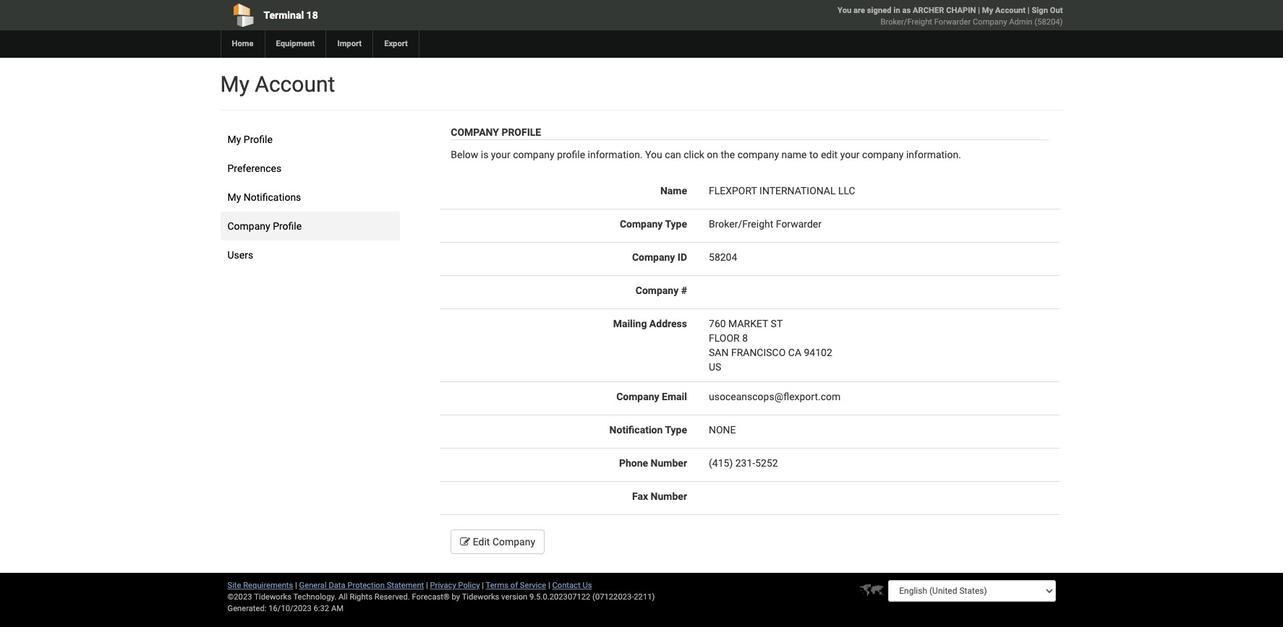 Task type: describe. For each thing, give the bounding box(es) containing it.
2 company from the left
[[738, 149, 779, 161]]

company #
[[636, 285, 687, 297]]

profile for preferences
[[244, 134, 273, 145]]

| left general
[[295, 582, 297, 591]]

5252
[[755, 458, 778, 470]]

rights
[[350, 593, 373, 603]]

pencil square o image
[[460, 538, 470, 548]]

technology.
[[293, 593, 337, 603]]

forwarder inside you are signed in as archer chapin | my account | sign out broker/freight forwarder company admin (58204)
[[934, 17, 971, 27]]

to
[[810, 149, 819, 161]]

58204
[[709, 252, 737, 263]]

company inside button
[[493, 537, 535, 548]]

contact
[[552, 582, 581, 591]]

site
[[228, 582, 241, 591]]

import
[[337, 39, 362, 48]]

231-
[[736, 458, 755, 470]]

broker/freight forwarder
[[709, 218, 822, 230]]

(58204)
[[1035, 17, 1063, 27]]

2 information. from the left
[[906, 149, 961, 161]]

company left id
[[632, 252, 675, 263]]

privacy
[[430, 582, 456, 591]]

3 company from the left
[[862, 149, 904, 161]]

forecast®
[[412, 593, 450, 603]]

6:32
[[314, 605, 329, 614]]

general data protection statement link
[[299, 582, 424, 591]]

my for my profile
[[228, 134, 241, 145]]

phone number
[[619, 458, 687, 470]]

phone
[[619, 458, 648, 470]]

my profile
[[228, 134, 273, 145]]

policy
[[458, 582, 480, 591]]

| up forecast® at the left of the page
[[426, 582, 428, 591]]

can
[[665, 149, 681, 161]]

notification type
[[610, 425, 687, 436]]

site requirements link
[[228, 582, 293, 591]]

flexport international llc
[[709, 185, 856, 197]]

1 vertical spatial account
[[255, 72, 335, 97]]

edit company button
[[451, 530, 545, 555]]

0 horizontal spatial broker/freight
[[709, 218, 774, 230]]

my for my account
[[220, 72, 250, 97]]

0 horizontal spatial forwarder
[[776, 218, 822, 230]]

| right chapin
[[978, 6, 980, 15]]

18
[[306, 9, 318, 21]]

fax
[[632, 491, 648, 503]]

service
[[520, 582, 546, 591]]

requirements
[[243, 582, 293, 591]]

terms
[[486, 582, 509, 591]]

admin
[[1009, 17, 1033, 27]]

us
[[709, 362, 722, 373]]

terms of service link
[[486, 582, 546, 591]]

(07122023-
[[593, 593, 634, 603]]

mailing
[[613, 318, 647, 330]]

my account link
[[982, 6, 1026, 15]]

generated:
[[228, 605, 267, 614]]

francisco ca 94102
[[731, 347, 833, 359]]

site requirements | general data protection statement | privacy policy | terms of service | contact us ©2023 tideworks technology. all rights reserved. forecast® by tideworks version 9.5.0.202307122 (07122023-2211) generated: 16/10/2023 6:32 am
[[228, 582, 655, 614]]

below is your company profile information. you can click on the company name to edit your company information.
[[451, 149, 961, 161]]

| up "9.5.0.202307122"
[[548, 582, 550, 591]]

statement
[[387, 582, 424, 591]]

name
[[782, 149, 807, 161]]

equipment link
[[264, 30, 326, 58]]

profile
[[557, 149, 585, 161]]

edit
[[473, 537, 490, 548]]

you are signed in as archer chapin | my account | sign out broker/freight forwarder company admin (58204)
[[838, 6, 1063, 27]]

email
[[662, 391, 687, 403]]

version
[[501, 593, 528, 603]]

sign
[[1032, 6, 1048, 15]]

terminal 18
[[264, 9, 318, 21]]

as
[[902, 6, 911, 15]]

1 horizontal spatial profile
[[273, 221, 302, 232]]

are
[[854, 6, 865, 15]]

terminal
[[264, 9, 304, 21]]

address
[[650, 318, 687, 330]]

export link
[[373, 30, 419, 58]]

reserved.
[[375, 593, 410, 603]]

8
[[742, 333, 748, 344]]

0 horizontal spatial you
[[645, 149, 662, 161]]

archer
[[913, 6, 944, 15]]

floor
[[709, 333, 740, 344]]

©2023 tideworks
[[228, 593, 291, 603]]

you inside you are signed in as archer chapin | my account | sign out broker/freight forwarder company admin (58204)
[[838, 6, 852, 15]]

notification
[[610, 425, 663, 436]]

company up users
[[228, 221, 270, 232]]

on
[[707, 149, 718, 161]]

number for fax number
[[651, 491, 687, 503]]

privacy policy link
[[430, 582, 480, 591]]

company up the company id
[[620, 218, 663, 230]]

protection
[[348, 582, 385, 591]]



Task type: locate. For each thing, give the bounding box(es) containing it.
type for company type
[[665, 218, 687, 230]]

2 horizontal spatial profile
[[502, 127, 541, 138]]

1 horizontal spatial account
[[995, 6, 1026, 15]]

1 horizontal spatial forwarder
[[934, 17, 971, 27]]

company
[[513, 149, 555, 161], [738, 149, 779, 161], [862, 149, 904, 161]]

number for phone number
[[651, 458, 687, 470]]

forwarder down international
[[776, 218, 822, 230]]

usoceanscops@flexport.com
[[709, 391, 841, 403]]

is
[[481, 149, 489, 161]]

1 horizontal spatial company
[[738, 149, 779, 161]]

export
[[384, 39, 408, 48]]

signed
[[867, 6, 892, 15]]

home link
[[220, 30, 264, 58]]

company
[[973, 17, 1007, 27], [451, 127, 499, 138], [620, 218, 663, 230], [228, 221, 270, 232], [632, 252, 675, 263], [636, 285, 679, 297], [616, 391, 659, 403], [493, 537, 535, 548]]

0 horizontal spatial your
[[491, 149, 511, 161]]

terminal 18 link
[[220, 0, 559, 30]]

1 vertical spatial you
[[645, 149, 662, 161]]

you
[[838, 6, 852, 15], [645, 149, 662, 161]]

|
[[978, 6, 980, 15], [1028, 6, 1030, 15], [295, 582, 297, 591], [426, 582, 428, 591], [482, 582, 484, 591], [548, 582, 550, 591]]

number up fax number
[[651, 458, 687, 470]]

1 your from the left
[[491, 149, 511, 161]]

| up tideworks
[[482, 582, 484, 591]]

llc
[[838, 185, 856, 197]]

company inside you are signed in as archer chapin | my account | sign out broker/freight forwarder company admin (58204)
[[973, 17, 1007, 27]]

profile for below is your company profile information. you can click on the company name to edit your company information.
[[502, 127, 541, 138]]

broker/freight
[[881, 17, 932, 27], [709, 218, 774, 230]]

company up is
[[451, 127, 499, 138]]

company right edit
[[862, 149, 904, 161]]

2 your from the left
[[840, 149, 860, 161]]

0 horizontal spatial information.
[[588, 149, 643, 161]]

type down email
[[665, 425, 687, 436]]

users
[[228, 250, 253, 261]]

my
[[982, 6, 993, 15], [220, 72, 250, 97], [228, 134, 241, 145], [228, 192, 241, 203]]

1 information. from the left
[[588, 149, 643, 161]]

company right edit on the left of the page
[[493, 537, 535, 548]]

company up notification
[[616, 391, 659, 403]]

16/10/2023
[[269, 605, 312, 614]]

account
[[995, 6, 1026, 15], [255, 72, 335, 97]]

id
[[678, 252, 687, 263]]

notifications
[[244, 192, 301, 203]]

1 company from the left
[[513, 149, 555, 161]]

company profile up is
[[451, 127, 541, 138]]

forwarder
[[934, 17, 971, 27], [776, 218, 822, 230]]

| left sign
[[1028, 6, 1030, 15]]

company left the #
[[636, 285, 679, 297]]

2 number from the top
[[651, 491, 687, 503]]

9.5.0.202307122
[[530, 593, 591, 603]]

my notifications
[[228, 192, 301, 203]]

equipment
[[276, 39, 315, 48]]

account down equipment link
[[255, 72, 335, 97]]

0 vertical spatial broker/freight
[[881, 17, 932, 27]]

760
[[709, 318, 726, 330]]

chapin
[[946, 6, 976, 15]]

preferences
[[228, 163, 282, 174]]

forwarder down chapin
[[934, 17, 971, 27]]

2211)
[[634, 593, 655, 603]]

company right the
[[738, 149, 779, 161]]

the
[[721, 149, 735, 161]]

(415)
[[709, 458, 733, 470]]

company id
[[632, 252, 687, 263]]

company left profile on the top left of the page
[[513, 149, 555, 161]]

my up 'preferences' in the left top of the page
[[228, 134, 241, 145]]

mailing address
[[613, 318, 687, 330]]

click
[[684, 149, 705, 161]]

0 horizontal spatial company profile
[[228, 221, 302, 232]]

number
[[651, 458, 687, 470], [651, 491, 687, 503]]

flexport
[[709, 185, 757, 197]]

company type
[[620, 218, 687, 230]]

general
[[299, 582, 327, 591]]

broker/freight down as
[[881, 17, 932, 27]]

import link
[[326, 30, 373, 58]]

1 type from the top
[[665, 218, 687, 230]]

760 market st floor 8 san francisco ca 94102 us
[[709, 318, 833, 373]]

number right fax
[[651, 491, 687, 503]]

us
[[583, 582, 592, 591]]

1 horizontal spatial information.
[[906, 149, 961, 161]]

0 horizontal spatial company
[[513, 149, 555, 161]]

none
[[709, 425, 736, 436]]

my down home link
[[220, 72, 250, 97]]

0 vertical spatial company profile
[[451, 127, 541, 138]]

below
[[451, 149, 478, 161]]

company email
[[616, 391, 687, 403]]

1 vertical spatial company profile
[[228, 221, 302, 232]]

you left are
[[838, 6, 852, 15]]

2 horizontal spatial company
[[862, 149, 904, 161]]

type for notification type
[[665, 425, 687, 436]]

account inside you are signed in as archer chapin | my account | sign out broker/freight forwarder company admin (58204)
[[995, 6, 1026, 15]]

0 vertical spatial account
[[995, 6, 1026, 15]]

type
[[665, 218, 687, 230], [665, 425, 687, 436]]

1 vertical spatial forwarder
[[776, 218, 822, 230]]

0 vertical spatial forwarder
[[934, 17, 971, 27]]

am
[[331, 605, 344, 614]]

broker/freight inside you are signed in as archer chapin | my account | sign out broker/freight forwarder company admin (58204)
[[881, 17, 932, 27]]

my inside you are signed in as archer chapin | my account | sign out broker/freight forwarder company admin (58204)
[[982, 6, 993, 15]]

in
[[894, 6, 900, 15]]

of
[[511, 582, 518, 591]]

1 horizontal spatial your
[[840, 149, 860, 161]]

edit company
[[470, 537, 535, 548]]

all
[[339, 593, 348, 603]]

edit
[[821, 149, 838, 161]]

data
[[329, 582, 346, 591]]

company down my account link
[[973, 17, 1007, 27]]

1 vertical spatial type
[[665, 425, 687, 436]]

1 horizontal spatial broker/freight
[[881, 17, 932, 27]]

account up admin
[[995, 6, 1026, 15]]

(415) 231-5252
[[709, 458, 778, 470]]

0 horizontal spatial account
[[255, 72, 335, 97]]

1 vertical spatial number
[[651, 491, 687, 503]]

my for my notifications
[[228, 192, 241, 203]]

profile
[[502, 127, 541, 138], [244, 134, 273, 145], [273, 221, 302, 232]]

1 vertical spatial broker/freight
[[709, 218, 774, 230]]

company profile
[[451, 127, 541, 138], [228, 221, 302, 232]]

1 number from the top
[[651, 458, 687, 470]]

1 horizontal spatial company profile
[[451, 127, 541, 138]]

0 vertical spatial type
[[665, 218, 687, 230]]

fax number
[[632, 491, 687, 503]]

0 horizontal spatial profile
[[244, 134, 273, 145]]

san
[[709, 347, 729, 359]]

you left can
[[645, 149, 662, 161]]

contact us link
[[552, 582, 592, 591]]

1 horizontal spatial you
[[838, 6, 852, 15]]

my account
[[220, 72, 335, 97]]

your right is
[[491, 149, 511, 161]]

out
[[1050, 6, 1063, 15]]

0 vertical spatial you
[[838, 6, 852, 15]]

my right chapin
[[982, 6, 993, 15]]

name
[[660, 185, 687, 197]]

2 type from the top
[[665, 425, 687, 436]]

my down 'preferences' in the left top of the page
[[228, 192, 241, 203]]

by
[[452, 593, 460, 603]]

company profile down my notifications
[[228, 221, 302, 232]]

market
[[729, 318, 768, 330]]

type down name
[[665, 218, 687, 230]]

0 vertical spatial number
[[651, 458, 687, 470]]

tideworks
[[462, 593, 499, 603]]

broker/freight down flexport
[[709, 218, 774, 230]]

home
[[232, 39, 254, 48]]

sign out link
[[1032, 6, 1063, 15]]

your right edit
[[840, 149, 860, 161]]



Task type: vqa. For each thing, say whether or not it's contained in the screenshot.


